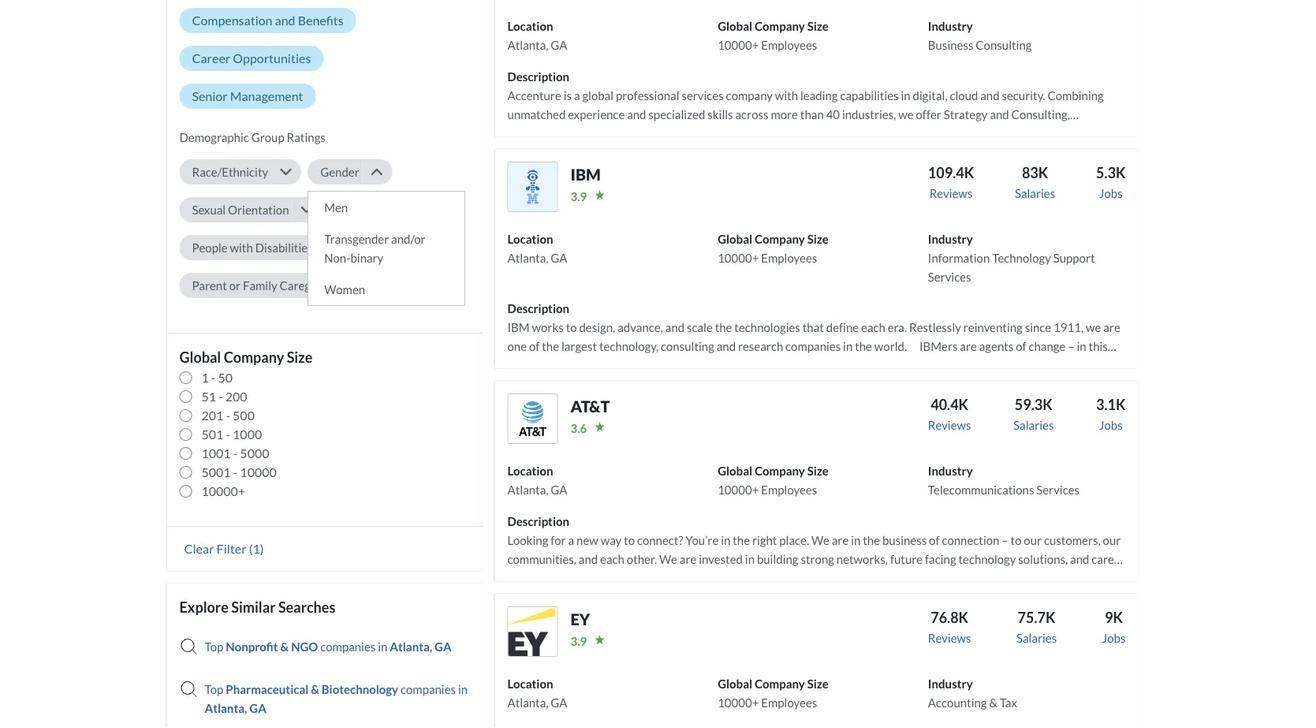 Task type: describe. For each thing, give the bounding box(es) containing it.
top for top pharmaceutical & biotechnology companies in atlanta, ga
[[205, 682, 224, 696]]

top pharmaceutical & biotechnology companies in atlanta, ga
[[205, 682, 468, 715]]

senior management
[[192, 88, 303, 104]]

83k salaries
[[1015, 164, 1056, 200]]

explore similar searches
[[179, 599, 336, 616]]

demographic
[[179, 130, 249, 144]]

benefits
[[298, 13, 344, 28]]

clear
[[184, 541, 214, 556]]

career opportunities button
[[179, 46, 324, 71]]

5001 - 10000
[[202, 465, 277, 480]]

at&t image
[[508, 394, 558, 444]]

tax
[[1000, 696, 1018, 710]]

ibm image
[[508, 162, 558, 212]]

size for at&t
[[808, 464, 829, 478]]

demographic group ratings
[[179, 130, 326, 144]]

3.1k jobs
[[1097, 396, 1126, 432]]

compensation
[[192, 13, 273, 28]]

(1)
[[249, 541, 264, 556]]

clear filter (1) button
[[179, 540, 269, 557]]

men
[[324, 200, 348, 214]]

global for at&t
[[718, 464, 753, 478]]

10000+ for at&t
[[718, 483, 759, 497]]

explore
[[179, 599, 229, 616]]

location atlanta, ga for at&t
[[508, 464, 568, 497]]

jobs for ey
[[1103, 631, 1126, 645]]

sexual
[[192, 203, 226, 217]]

women
[[324, 282, 365, 297]]

accounting
[[928, 696, 987, 710]]

industry inside industry business consulting
[[928, 19, 973, 33]]

gender
[[320, 165, 359, 179]]

industry for ey
[[928, 677, 973, 691]]

size for ibm
[[808, 232, 829, 246]]

orientation
[[228, 203, 289, 217]]

59.3k
[[1015, 396, 1053, 413]]

support
[[1054, 251, 1095, 265]]

and/or
[[391, 232, 426, 246]]

industry telecommunications services
[[928, 464, 1080, 497]]

3.6
[[571, 421, 587, 435]]

industry information technology support services
[[928, 232, 1095, 284]]

ey image
[[508, 607, 558, 657]]

500
[[233, 408, 255, 423]]

binary
[[351, 251, 384, 265]]

salaries for ey
[[1017, 631, 1057, 645]]

in for top nonprofit & ngo companies in atlanta, ga
[[378, 640, 388, 654]]

global company size
[[179, 349, 313, 366]]

- for 201
[[226, 408, 230, 423]]

1
[[202, 370, 209, 385]]

201
[[202, 408, 224, 423]]

& for ngo
[[280, 640, 289, 654]]

- for 5001
[[233, 465, 238, 480]]

3.9 for ey
[[571, 634, 587, 648]]

group
[[251, 130, 285, 144]]

technology
[[993, 251, 1051, 265]]

40.4k
[[931, 396, 969, 413]]

size for ey
[[808, 677, 829, 691]]

jobs for at&t
[[1100, 418, 1123, 432]]

83k
[[1022, 164, 1049, 181]]

location for ibm
[[508, 232, 553, 246]]

location for at&t
[[508, 464, 553, 478]]

1 location from the top
[[508, 19, 553, 33]]

top for top nonprofit & ngo companies in atlanta, ga
[[205, 640, 224, 654]]

ibm
[[571, 165, 601, 184]]

51 - 200
[[202, 389, 247, 404]]

75.7k salaries
[[1017, 609, 1057, 645]]

ratings
[[287, 130, 326, 144]]

10000+ for ibm
[[718, 251, 759, 265]]

compensation and benefits
[[192, 13, 344, 28]]

40.4k reviews
[[928, 396, 972, 432]]

reviews for ibm
[[930, 186, 973, 200]]

industry for ibm
[[928, 232, 973, 246]]

top nonprofit & ngo companies in atlanta, ga
[[205, 640, 452, 654]]

1001 - 5000
[[202, 446, 269, 461]]

1001
[[202, 446, 231, 461]]

global for ey
[[718, 677, 753, 691]]

searches
[[278, 599, 336, 616]]

& for tax
[[990, 696, 998, 710]]

similar
[[231, 599, 276, 616]]

ga inside top pharmaceutical & biotechnology companies in atlanta, ga
[[250, 701, 267, 715]]

5001
[[202, 465, 231, 480]]

ey
[[571, 610, 590, 629]]

management
[[230, 88, 303, 104]]

in for top pharmaceutical & biotechnology companies in atlanta, ga
[[458, 682, 468, 696]]

51
[[202, 389, 216, 404]]

career opportunities
[[192, 50, 311, 66]]

race/ethnicity
[[192, 165, 268, 179]]

109.4k
[[928, 164, 974, 181]]

- for 1
[[211, 370, 216, 385]]

transgender and/or non-binary
[[324, 232, 426, 265]]

clear filter (1)
[[184, 541, 264, 556]]

telecommunications
[[928, 483, 1035, 497]]

and
[[275, 13, 295, 28]]



Task type: vqa. For each thing, say whether or not it's contained in the screenshot.


Task type: locate. For each thing, give the bounding box(es) containing it.
companies inside top pharmaceutical & biotechnology companies in atlanta, ga
[[401, 682, 456, 696]]

0 horizontal spatial companies
[[320, 640, 376, 654]]

1 employees from the top
[[761, 38, 817, 52]]

0 horizontal spatial &
[[280, 640, 289, 654]]

2 industry from the top
[[928, 232, 973, 246]]

atlanta,
[[508, 38, 549, 52], [508, 251, 549, 265], [508, 483, 549, 497], [390, 640, 432, 654], [508, 696, 549, 710], [205, 701, 247, 715]]

atlanta, inside top pharmaceutical & biotechnology companies in atlanta, ga
[[205, 701, 247, 715]]

2 horizontal spatial &
[[990, 696, 998, 710]]

transgender
[[324, 232, 389, 246]]

global company size 10000+ employees for ibm
[[718, 232, 829, 265]]

0 vertical spatial services
[[928, 270, 972, 284]]

- right 51
[[219, 389, 223, 404]]

description for at&t
[[508, 514, 570, 528]]

5.3k
[[1097, 164, 1126, 181]]

& down ngo
[[311, 682, 319, 696]]

pharmaceutical
[[226, 682, 309, 696]]

location atlanta, ga
[[508, 19, 568, 52], [508, 232, 568, 265], [508, 464, 568, 497], [508, 677, 568, 710]]

0 vertical spatial description
[[508, 69, 570, 84]]

2 vertical spatial description
[[508, 514, 570, 528]]

in
[[378, 640, 388, 654], [458, 682, 468, 696]]

industry up information
[[928, 232, 973, 246]]

3 location atlanta, ga from the top
[[508, 464, 568, 497]]

1 vertical spatial services
[[1037, 483, 1080, 497]]

1 global company size 10000+ employees from the top
[[718, 19, 829, 52]]

& inside the industry accounting & tax
[[990, 696, 998, 710]]

ga
[[551, 38, 568, 52], [551, 251, 568, 265], [551, 483, 568, 497], [435, 640, 452, 654], [551, 696, 568, 710], [250, 701, 267, 715]]

people
[[192, 241, 228, 255]]

global company size 10000+ employees
[[718, 19, 829, 52], [718, 232, 829, 265], [718, 464, 829, 497], [718, 677, 829, 710]]

parent
[[192, 278, 227, 293]]

3 location from the top
[[508, 464, 553, 478]]

jobs
[[1100, 186, 1123, 200], [1100, 418, 1123, 432], [1103, 631, 1126, 645]]

0 vertical spatial jobs
[[1100, 186, 1123, 200]]

industry up business
[[928, 19, 973, 33]]

or
[[229, 278, 241, 293]]

50
[[218, 370, 233, 385]]

10000+
[[718, 38, 759, 52], [718, 251, 759, 265], [718, 483, 759, 497], [202, 484, 245, 499], [718, 696, 759, 710]]

0 vertical spatial salaries
[[1015, 186, 1056, 200]]

employees
[[761, 38, 817, 52], [761, 251, 817, 265], [761, 483, 817, 497], [761, 696, 817, 710]]

1 vertical spatial top
[[205, 682, 224, 696]]

- for 1001
[[233, 446, 238, 461]]

career
[[192, 50, 231, 66]]

1 vertical spatial in
[[458, 682, 468, 696]]

5.3k jobs
[[1097, 164, 1126, 200]]

1 description from the top
[[508, 69, 570, 84]]

industry for at&t
[[928, 464, 973, 478]]

4 location atlanta, ga from the top
[[508, 677, 568, 710]]

1 3.9 from the top
[[571, 189, 587, 203]]

industry accounting & tax
[[928, 677, 1018, 710]]

company for at&t
[[755, 464, 805, 478]]

caregiver
[[280, 278, 331, 293]]

company for ey
[[755, 677, 805, 691]]

non-
[[324, 251, 351, 265]]

top inside top pharmaceutical & biotechnology companies in atlanta, ga
[[205, 682, 224, 696]]

reviews down '76.8k'
[[928, 631, 972, 645]]

3.9 down ibm
[[571, 189, 587, 203]]

5000
[[240, 446, 269, 461]]

reviews for at&t
[[928, 418, 972, 432]]

4 employees from the top
[[761, 696, 817, 710]]

nonprofit
[[226, 640, 278, 654]]

- right 1001
[[233, 446, 238, 461]]

& left ngo
[[280, 640, 289, 654]]

location for ey
[[508, 677, 553, 691]]

filter
[[217, 541, 247, 556]]

top
[[205, 640, 224, 654], [205, 682, 224, 696]]

industry
[[928, 19, 973, 33], [928, 232, 973, 246], [928, 464, 973, 478], [928, 677, 973, 691]]

parent or family caregiver
[[192, 278, 331, 293]]

services right telecommunications
[[1037, 483, 1080, 497]]

0 vertical spatial companies
[[320, 640, 376, 654]]

reviews for ey
[[928, 631, 972, 645]]

501 - 1000
[[202, 427, 262, 442]]

10000+ for ey
[[718, 696, 759, 710]]

industry inside industry telecommunications services
[[928, 464, 973, 478]]

location
[[508, 19, 553, 33], [508, 232, 553, 246], [508, 464, 553, 478], [508, 677, 553, 691]]

senior
[[192, 88, 228, 104]]

companies right biotechnology
[[401, 682, 456, 696]]

0 vertical spatial reviews
[[930, 186, 973, 200]]

reviews down "40.4k"
[[928, 418, 972, 432]]

employees for ey
[[761, 696, 817, 710]]

global company size 10000+ employees for ey
[[718, 677, 829, 710]]

- for 51
[[219, 389, 223, 404]]

3.1k
[[1097, 396, 1126, 413]]

top left nonprofit
[[205, 640, 224, 654]]

location atlanta, ga for ey
[[508, 677, 568, 710]]

1 - 50
[[202, 370, 233, 385]]

2 description from the top
[[508, 301, 570, 315]]

global company size 10000+ employees for at&t
[[718, 464, 829, 497]]

consulting
[[976, 38, 1032, 52]]

reviews inside the 109.4k reviews
[[930, 186, 973, 200]]

companies for biotechnology
[[401, 682, 456, 696]]

1 horizontal spatial companies
[[401, 682, 456, 696]]

76.8k
[[931, 609, 969, 626]]

salaries down 59.3k
[[1014, 418, 1054, 432]]

- right the 1
[[211, 370, 216, 385]]

- down 1001 - 5000
[[233, 465, 238, 480]]

1 top from the top
[[205, 640, 224, 654]]

- right 501
[[226, 427, 230, 442]]

0 vertical spatial 3.9
[[571, 189, 587, 203]]

1 industry from the top
[[928, 19, 973, 33]]

disabilities
[[255, 241, 313, 255]]

2 location atlanta, ga from the top
[[508, 232, 568, 265]]

200
[[225, 389, 247, 404]]

1 vertical spatial jobs
[[1100, 418, 1123, 432]]

salaries
[[1015, 186, 1056, 200], [1014, 418, 1054, 432], [1017, 631, 1057, 645]]

services
[[928, 270, 972, 284], [1037, 483, 1080, 497]]

size
[[808, 19, 829, 33], [808, 232, 829, 246], [287, 349, 313, 366], [808, 464, 829, 478], [808, 677, 829, 691]]

3 employees from the top
[[761, 483, 817, 497]]

1 location atlanta, ga from the top
[[508, 19, 568, 52]]

compensation and benefits button
[[179, 8, 356, 33]]

& for biotechnology
[[311, 682, 319, 696]]

501
[[202, 427, 224, 442]]

2 3.9 from the top
[[571, 634, 587, 648]]

1 vertical spatial 3.9
[[571, 634, 587, 648]]

salaries down 75.7k
[[1017, 631, 1057, 645]]

0 horizontal spatial services
[[928, 270, 972, 284]]

services down information
[[928, 270, 972, 284]]

- for 501
[[226, 427, 230, 442]]

201 - 500
[[202, 408, 255, 423]]

jobs down "5.3k" at the top right of page
[[1100, 186, 1123, 200]]

3 global company size 10000+ employees from the top
[[718, 464, 829, 497]]

company for ibm
[[755, 232, 805, 246]]

2 vertical spatial salaries
[[1017, 631, 1057, 645]]

employees for ibm
[[761, 251, 817, 265]]

in inside top pharmaceutical & biotechnology companies in atlanta, ga
[[458, 682, 468, 696]]

& left tax
[[990, 696, 998, 710]]

global for ibm
[[718, 232, 753, 246]]

&
[[280, 640, 289, 654], [311, 682, 319, 696], [990, 696, 998, 710]]

salaries for at&t
[[1014, 418, 1054, 432]]

1000
[[233, 427, 262, 442]]

biotechnology
[[322, 682, 398, 696]]

75.7k
[[1018, 609, 1056, 626]]

4 global company size 10000+ employees from the top
[[718, 677, 829, 710]]

companies for ngo
[[320, 640, 376, 654]]

jobs inside "3.1k jobs"
[[1100, 418, 1123, 432]]

business
[[928, 38, 974, 52]]

companies right ngo
[[320, 640, 376, 654]]

salaries down 83k
[[1015, 186, 1056, 200]]

top left pharmaceutical
[[205, 682, 224, 696]]

jobs inside 5.3k jobs
[[1100, 186, 1123, 200]]

1 horizontal spatial &
[[311, 682, 319, 696]]

jobs down 3.1k
[[1100, 418, 1123, 432]]

0 vertical spatial top
[[205, 640, 224, 654]]

industry business consulting
[[928, 19, 1032, 52]]

industry up telecommunications
[[928, 464, 973, 478]]

opportunities
[[233, 50, 311, 66]]

salaries for ibm
[[1015, 186, 1056, 200]]

0 horizontal spatial in
[[378, 640, 388, 654]]

information
[[928, 251, 990, 265]]

location atlanta, ga for ibm
[[508, 232, 568, 265]]

services inside industry telecommunications services
[[1037, 483, 1080, 497]]

3.9 for ibm
[[571, 189, 587, 203]]

description
[[508, 69, 570, 84], [508, 301, 570, 315], [508, 514, 570, 528]]

- right "201"
[[226, 408, 230, 423]]

3 description from the top
[[508, 514, 570, 528]]

2 location from the top
[[508, 232, 553, 246]]

0 vertical spatial in
[[378, 640, 388, 654]]

9k jobs
[[1103, 609, 1126, 645]]

industry inside industry information technology support services
[[928, 232, 973, 246]]

59.3k salaries
[[1014, 396, 1054, 432]]

1 horizontal spatial in
[[458, 682, 468, 696]]

2 vertical spatial jobs
[[1103, 631, 1126, 645]]

10000
[[240, 465, 277, 480]]

industry up accounting
[[928, 677, 973, 691]]

reviews down 109.4k
[[930, 186, 973, 200]]

description for ibm
[[508, 301, 570, 315]]

with
[[230, 241, 253, 255]]

3.9 down the ey at bottom
[[571, 634, 587, 648]]

companies
[[320, 640, 376, 654], [401, 682, 456, 696]]

76.8k reviews
[[928, 609, 972, 645]]

2 top from the top
[[205, 682, 224, 696]]

2 global company size 10000+ employees from the top
[[718, 232, 829, 265]]

jobs down "9k" at the bottom of the page
[[1103, 631, 1126, 645]]

2 vertical spatial reviews
[[928, 631, 972, 645]]

3 industry from the top
[[928, 464, 973, 478]]

at&t
[[571, 397, 610, 416]]

jobs for ibm
[[1100, 186, 1123, 200]]

109.4k reviews
[[928, 164, 974, 200]]

-
[[211, 370, 216, 385], [219, 389, 223, 404], [226, 408, 230, 423], [226, 427, 230, 442], [233, 446, 238, 461], [233, 465, 238, 480]]

ngo
[[291, 640, 318, 654]]

2 employees from the top
[[761, 251, 817, 265]]

1 vertical spatial reviews
[[928, 418, 972, 432]]

4 location from the top
[[508, 677, 553, 691]]

senior management button
[[179, 84, 316, 109]]

4 industry from the top
[[928, 677, 973, 691]]

& inside top pharmaceutical & biotechnology companies in atlanta, ga
[[311, 682, 319, 696]]

9k
[[1105, 609, 1123, 626]]

1 vertical spatial companies
[[401, 682, 456, 696]]

1 horizontal spatial services
[[1037, 483, 1080, 497]]

family
[[243, 278, 277, 293]]

1 vertical spatial description
[[508, 301, 570, 315]]

industry inside the industry accounting & tax
[[928, 677, 973, 691]]

services inside industry information technology support services
[[928, 270, 972, 284]]

1 vertical spatial salaries
[[1014, 418, 1054, 432]]

employees for at&t
[[761, 483, 817, 497]]

3.9
[[571, 189, 587, 203], [571, 634, 587, 648]]

sexual orientation
[[192, 203, 289, 217]]



